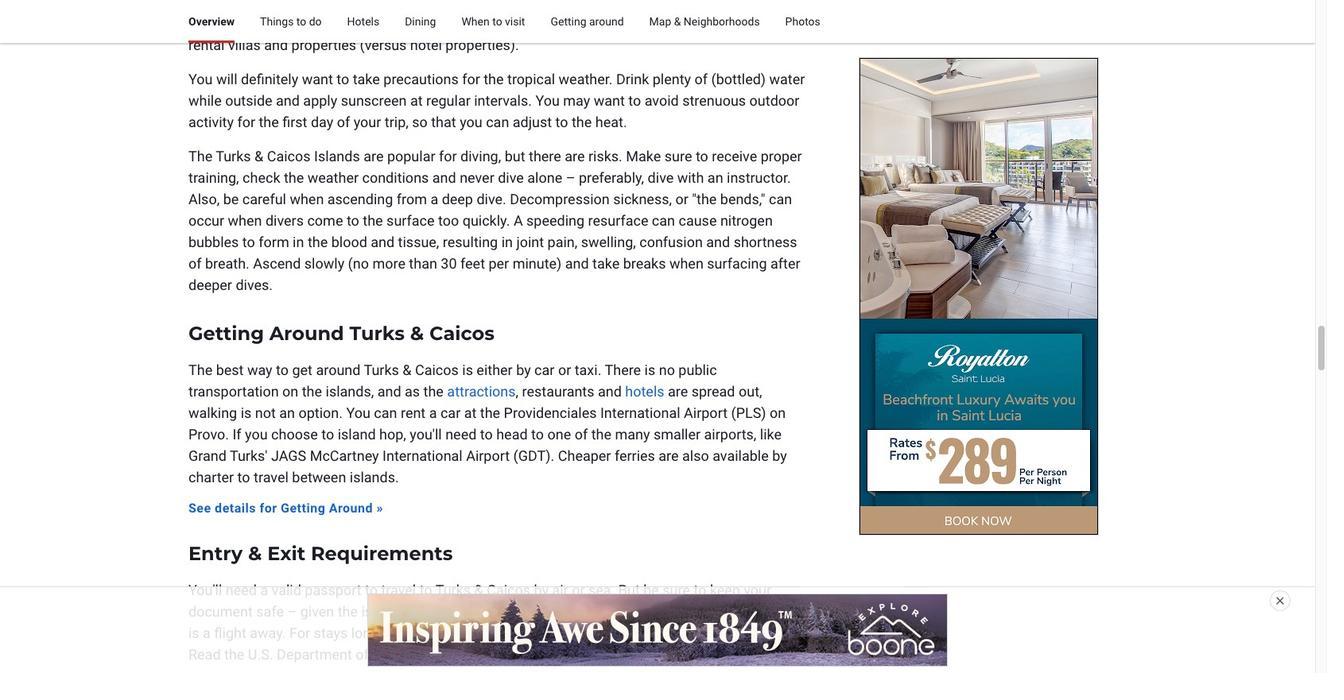 Task type: describe. For each thing, give the bounding box(es) containing it.
caicos up the best way to get around turks & caicos is either by car or taxi. there is no public transportation on the islands, and as the
[[429, 322, 495, 345]]

at inside are spread out, walking is not an option. you can rent a car at the providenciales international airport (pls) on provo. if you choose to island hop, you'll need to head to one of the many smaller airports, like grand turks' jags mccartney international airport (gdt). cheaper ferries are also available by charter to travel between islands.
[[464, 405, 477, 421]]

way
[[247, 362, 272, 378]]

to left form at top
[[242, 234, 255, 250]]

a left "valid"
[[260, 582, 268, 598]]

plenty
[[653, 71, 691, 87]]

obtaining
[[697, 625, 757, 641]]

and right blood at left
[[371, 234, 395, 250]]

breaks
[[623, 255, 666, 272]]

2 horizontal spatial you
[[535, 92, 560, 109]]

divers
[[266, 212, 304, 229]]

smaller
[[654, 426, 701, 443]]

can up confusion
[[652, 212, 675, 229]]

1 horizontal spatial international
[[600, 405, 680, 421]]

0 vertical spatial airport
[[684, 405, 728, 421]]

(pls)
[[731, 405, 766, 421]]

form
[[259, 234, 289, 250]]

to left one at the bottom left of page
[[531, 426, 544, 443]]

and inside you will definitely want to take precautions for the tropical weather. drink plenty of (bottled) water while outside and apply sunscreen at regular intervals. you may want to avoid strenuous outdoor activity for the first day of your trip, so that you can adjust to the heat.
[[276, 92, 300, 109]]

grand
[[188, 447, 227, 464]]

outside
[[225, 92, 272, 109]]

there
[[529, 148, 561, 164]]

the down may on the left top
[[572, 114, 592, 130]]

be inside you'll need a valid passport to travel to turks & caicos by air or sea. but be sure to keep your document safe – given the islands' remote location, the nearest emergency u.s. passport office is a flight away. for stays longer than 90 days, inquire with the u.s. consulate on obtaining a visa. read the u.s. department of state's turks & caicos
[[643, 582, 659, 598]]

when to visit link
[[462, 0, 525, 43]]

a up read
[[203, 625, 211, 641]]

turks inside the best way to get around turks & caicos is either by car or taxi. there is no public transportation on the islands, and as the
[[364, 362, 399, 378]]

nearest emergency
[[543, 603, 664, 620]]

0 vertical spatial you
[[188, 71, 213, 87]]

make
[[626, 148, 661, 164]]

drink
[[616, 71, 649, 87]]

1 vertical spatial advertisement region
[[368, 595, 947, 666]]

head
[[496, 426, 528, 443]]

but
[[618, 582, 640, 598]]

island
[[338, 426, 376, 443]]

if
[[233, 426, 241, 443]]

stays
[[314, 625, 348, 641]]

longer
[[351, 625, 391, 641]]

attractions
[[447, 383, 516, 400]]

1 vertical spatial when
[[228, 212, 262, 229]]

by for entry & exit requirements
[[534, 582, 549, 598]]

an inside the turks & caicos islands are popular for diving, but there are risks. make sure to receive proper training, check the weather conditions and never dive alone – preferably, dive with an instructor. also, be careful when ascending from a deep dive. decompression sickness, or "the bends," can occur when divers come to the surface too quickly. a speeding resurface can cause nitrogen bubbles to form in the blood and tissue, resulting in joint pain, swelling, confusion and shortness of breath. ascend slowly (no more than 30 feet per minute) and take breaks when surfacing after deeper dives.
[[708, 169, 723, 186]]

2 dive from the left
[[648, 169, 674, 186]]

on inside are spread out, walking is not an option. you can rent a car at the providenciales international airport (pls) on provo. if you choose to island hop, you'll need to head to one of the many smaller airports, like grand turks' jags mccartney international airport (gdt). cheaper ferries are also available by charter to travel between islands.
[[770, 405, 786, 421]]

preferably,
[[579, 169, 644, 186]]

not
[[255, 405, 276, 421]]

things to do link
[[260, 0, 322, 43]]

need inside are spread out, walking is not an option. you can rent a car at the providenciales international airport (pls) on provo. if you choose to island hop, you'll need to head to one of the many smaller airports, like grand turks' jags mccartney international airport (gdt). cheaper ferries are also available by charter to travel between islands.
[[445, 426, 477, 443]]

and up surfacing
[[706, 234, 730, 250]]

requirements
[[311, 542, 453, 565]]

the up intervals.
[[484, 71, 504, 87]]

–
[[566, 169, 575, 186]]

the left first
[[259, 114, 279, 130]]

the best way to get around turks & caicos is either by car or taxi. there is no public transportation on the islands, and as the
[[188, 362, 717, 400]]

"the
[[692, 191, 717, 207]]

for down consulate
[[623, 646, 641, 663]]

car for or
[[534, 362, 555, 378]]

things to do
[[260, 15, 322, 28]]

transportation
[[188, 383, 279, 400]]

things
[[260, 15, 294, 28]]

to up 'apply'
[[337, 71, 349, 87]]

a inside are spread out, walking is not an option. you can rent a car at the providenciales international airport (pls) on provo. if you choose to island hop, you'll need to head to one of the many smaller airports, like grand turks' jags mccartney international airport (gdt). cheaper ferries are also available by charter to travel between islands.
[[429, 405, 437, 421]]

the right the check
[[284, 169, 304, 186]]

a inside the turks & caicos islands are popular for diving, but there are risks. make sure to receive proper training, check the weather conditions and never dive alone – preferably, dive with an instructor. also, be careful when ascending from a deep dive. decompression sickness, or "the bends," can occur when divers come to the surface too quickly. a speeding resurface can cause nitrogen bubbles to form in the blood and tissue, resulting in joint pain, swelling, confusion and shortness of breath. ascend slowly (no more than 30 feet per minute) and take breaks when surfacing after deeper dives.
[[430, 191, 438, 207]]

sickness,
[[613, 191, 672, 207]]

by inside are spread out, walking is not an option. you can rent a car at the providenciales international airport (pls) on provo. if you choose to island hop, you'll need to head to one of the many smaller airports, like grand turks' jags mccartney international airport (gdt). cheaper ferries are also available by charter to travel between islands.
[[772, 447, 787, 464]]

to down turks'
[[237, 469, 250, 486]]

than inside you'll need a valid passport to travel to turks & caicos by air or sea. but be sure to keep your document safe – given the islands' remote location, the nearest emergency u.s. passport office is a flight away. for stays longer than 90 days, inquire with the u.s. consulate on obtaining a visa. read the u.s. department of state's turks & caicos
[[395, 625, 423, 641]]

strenuous
[[682, 92, 746, 109]]

overview
[[188, 15, 235, 28]]

more inside the turks & caicos islands are popular for diving, but there are risks. make sure to receive proper training, check the weather conditions and never dive alone – preferably, dive with an instructor. also, be careful when ascending from a deep dive. decompression sickness, or "the bends," can occur when divers come to the surface too quickly. a speeding resurface can cause nitrogen bubbles to form in the blood and tissue, resulting in joint pain, swelling, confusion and shortness of breath. ascend slowly (no more than 30 feet per minute) and take breaks when surfacing after deeper dives.
[[372, 255, 405, 272]]

for up regular on the top
[[462, 71, 480, 87]]

2 horizontal spatial travel
[[516, 646, 551, 663]]

1 vertical spatial want
[[594, 92, 625, 109]]

islands.
[[350, 469, 399, 486]]

you inside you will definitely want to take precautions for the tropical weather. drink plenty of (bottled) water while outside and apply sunscreen at regular intervals. you may want to avoid strenuous outdoor activity for the first day of your trip, so that you can adjust to the heat.
[[460, 114, 482, 130]]

of right day
[[337, 114, 350, 130]]

bends,"
[[720, 191, 765, 207]]

to down option.
[[321, 426, 334, 443]]

photos
[[785, 15, 820, 28]]

a
[[514, 212, 523, 229]]

see details for getting around link
[[188, 501, 383, 516]]

between
[[292, 469, 346, 486]]

no
[[659, 362, 675, 378]]

breath.
[[205, 255, 250, 272]]

swelling,
[[581, 234, 636, 250]]

turks'
[[230, 447, 268, 464]]

the up option.
[[302, 383, 322, 400]]

per
[[489, 255, 509, 272]]

decompression
[[510, 191, 610, 207]]

you'll
[[188, 582, 222, 598]]

hotels link
[[347, 0, 379, 43]]

visit
[[505, 15, 525, 28]]

diving,
[[460, 148, 501, 164]]

first
[[282, 114, 307, 130]]

option.
[[299, 405, 343, 421]]

document
[[188, 603, 253, 620]]

0 vertical spatial around
[[589, 15, 624, 28]]

your inside you'll need a valid passport to travel to turks & caicos by air or sea. but be sure to keep your document safe – given the islands' remote location, the nearest emergency u.s. passport office is a flight away. for stays longer than 90 days, inquire with the u.s. consulate on obtaining a visa. read the u.s. department of state's turks & caicos
[[744, 582, 771, 598]]

to left "receive"
[[696, 148, 708, 164]]

you will definitely want to take precautions for the tropical weather. drink plenty of (bottled) water while outside and apply sunscreen at regular intervals. you may want to avoid strenuous outdoor activity for the first day of your trip, so that you can adjust to the heat.
[[188, 71, 805, 130]]

given the
[[300, 603, 358, 620]]

and down there
[[598, 383, 622, 400]]

jags
[[271, 447, 306, 464]]

details
[[215, 501, 256, 516]]

department
[[277, 646, 352, 663]]

travel inside you'll need a valid passport to travel to turks & caicos by air or sea. but be sure to keep your document safe – given the islands' remote location, the nearest emergency u.s. passport office is a flight away. for stays longer than 90 days, inquire with the u.s. consulate on obtaining a visa. read the u.s. department of state's turks & caicos
[[381, 582, 416, 598]]

bubbles
[[188, 234, 239, 250]]

the down ascending at left top
[[363, 212, 383, 229]]

islands,
[[326, 383, 374, 400]]

getting for getting around
[[551, 15, 586, 28]]

at inside you will definitely want to take precautions for the tropical weather. drink plenty of (bottled) water while outside and apply sunscreen at regular intervals. you may want to avoid strenuous outdoor activity for the first day of your trip, so that you can adjust to the heat.
[[410, 92, 423, 109]]

many
[[615, 426, 650, 443]]

office
[[757, 603, 792, 620]]

spread
[[692, 383, 735, 400]]

are up – on the left top
[[565, 148, 585, 164]]

& inside map & neighborhoods link
[[674, 15, 681, 28]]

sure inside the turks & caicos islands are popular for diving, but there are risks. make sure to receive proper training, check the weather conditions and never dive alone – preferably, dive with an instructor. also, be careful when ascending from a deep dive. decompression sickness, or "the bends," can occur when divers come to the surface too quickly. a speeding resurface can cause nitrogen bubbles to form in the blood and tissue, resulting in joint pain, swelling, confusion and shortness of breath. ascend slowly (no more than 30 feet per minute) and take breaks when surfacing after deeper dives.
[[665, 148, 692, 164]]

caicos inside the best way to get around turks & caicos is either by car or taxi. there is no public transportation on the islands, and as the
[[415, 362, 459, 378]]

1 horizontal spatial getting
[[281, 501, 325, 516]]

need inside you'll need a valid passport to travel to turks & caicos by air or sea. but be sure to keep your document safe – given the islands' remote location, the nearest emergency u.s. passport office is a flight away. for stays longer than 90 days, inquire with the u.s. consulate on obtaining a visa. read the u.s. department of state's turks & caicos
[[226, 582, 257, 598]]

(bottled)
[[711, 71, 766, 87]]

dining link
[[405, 0, 436, 43]]

quickly.
[[463, 212, 510, 229]]

available
[[713, 447, 769, 464]]

& inside the best way to get around turks & caicos is either by car or taxi. there is no public transportation on the islands, and as the
[[403, 362, 412, 378]]

trip,
[[385, 114, 409, 130]]

1 vertical spatial around
[[329, 501, 373, 516]]

visa.
[[772, 625, 801, 641]]

for down outside
[[237, 114, 255, 130]]

of inside you'll need a valid passport to travel to turks & caicos by air or sea. but be sure to keep your document safe – given the islands' remote location, the nearest emergency u.s. passport office is a flight away. for stays longer than 90 days, inquire with the u.s. consulate on obtaining a visa. read the u.s. department of state's turks & caicos
[[356, 646, 369, 663]]

alone
[[527, 169, 562, 186]]

to down drink
[[628, 92, 641, 109]]

public
[[679, 362, 717, 378]]

1 vertical spatial u.s.
[[583, 625, 608, 641]]

resulting
[[443, 234, 498, 250]]

& inside the turks & caicos islands are popular for diving, but there are risks. make sure to receive proper training, check the weather conditions and never dive alone – preferably, dive with an instructor. also, be careful when ascending from a deep dive. decompression sickness, or "the bends," can occur when divers come to the surface too quickly. a speeding resurface can cause nitrogen bubbles to form in the blood and tissue, resulting in joint pain, swelling, confusion and shortness of breath. ascend slowly (no more than 30 feet per minute) and take breaks when surfacing after deeper dives.
[[254, 148, 263, 164]]

choose
[[271, 426, 318, 443]]

0 vertical spatial passport
[[305, 582, 361, 598]]

on inside you'll need a valid passport to travel to turks & caicos by air or sea. but be sure to keep your document safe – given the islands' remote location, the nearest emergency u.s. passport office is a flight away. for stays longer than 90 days, inquire with the u.s. consulate on obtaining a visa. read the u.s. department of state's turks & caicos
[[678, 625, 694, 641]]

location,
[[462, 603, 516, 620]]

of up strenuous
[[695, 71, 708, 87]]

map
[[649, 15, 671, 28]]

you inside are spread out, walking is not an option. you can rent a car at the providenciales international airport (pls) on provo. if you choose to island hop, you'll need to head to one of the many smaller airports, like grand turks' jags mccartney international airport (gdt). cheaper ferries are also available by charter to travel between islands.
[[346, 405, 370, 421]]

mccartney
[[310, 447, 379, 464]]

when to visit
[[462, 15, 525, 28]]

can inside are spread out, walking is not an option. you can rent a car at the providenciales international airport (pls) on provo. if you choose to island hop, you'll need to head to one of the many smaller airports, like grand turks' jags mccartney international airport (gdt). cheaper ferries are also available by charter to travel between islands.
[[374, 405, 397, 421]]

restaurants
[[522, 383, 594, 400]]

take inside the turks & caicos islands are popular for diving, but there are risks. make sure to receive proper training, check the weather conditions and never dive alone – preferably, dive with an instructor. also, be careful when ascending from a deep dive. decompression sickness, or "the bends," can occur when divers come to the surface too quickly. a speeding resurface can cause nitrogen bubbles to form in the blood and tissue, resulting in joint pain, swelling, confusion and shortness of breath. ascend slowly (no more than 30 feet per minute) and take breaks when surfacing after deeper dives.
[[592, 255, 620, 272]]

be inside the turks & caicos islands are popular for diving, but there are risks. make sure to receive proper training, check the weather conditions and never dive alone – preferably, dive with an instructor. also, be careful when ascending from a deep dive. decompression sickness, or "the bends," can occur when divers come to the surface too quickly. a speeding resurface can cause nitrogen bubbles to form in the blood and tissue, resulting in joint pain, swelling, confusion and shortness of breath. ascend slowly (no more than 30 feet per minute) and take breaks when surfacing after deeper dives.
[[223, 191, 239, 207]]

the up inquire
[[519, 603, 539, 620]]

see details for getting around
[[188, 501, 373, 516]]

consulate
[[612, 625, 674, 641]]

the down attractions link
[[480, 405, 500, 421]]

hotels link
[[625, 383, 664, 400]]

and up deep
[[432, 169, 456, 186]]

to up remote on the bottom of page
[[420, 582, 432, 598]]

map & neighborhoods link
[[649, 0, 760, 43]]

check
[[243, 169, 280, 186]]

,
[[516, 383, 519, 400]]

too
[[438, 212, 459, 229]]

tropical
[[507, 71, 555, 87]]

caicos down inquire
[[469, 646, 513, 663]]



Task type: vqa. For each thing, say whether or not it's contained in the screenshot.
"Best" for The
no



Task type: locate. For each thing, give the bounding box(es) containing it.
2 vertical spatial when
[[669, 255, 704, 272]]

ascend
[[253, 255, 301, 272]]

to up blood at left
[[347, 212, 359, 229]]

safe –
[[256, 603, 297, 620]]

to inside things to do link
[[296, 15, 306, 28]]

on up information.
[[678, 625, 694, 641]]

1 horizontal spatial when
[[290, 191, 324, 207]]

or left "the
[[675, 191, 688, 207]]

you'll need a valid passport to travel to turks & caicos by air or sea. but be sure to keep your document safe – given the islands' remote location, the nearest emergency u.s. passport office is a flight away. for stays longer than 90 days, inquire with the u.s. consulate on obtaining a visa. read the u.s. department of state's turks & caicos
[[188, 582, 801, 663]]

1 vertical spatial travel
[[381, 582, 416, 598]]

1 horizontal spatial your
[[744, 582, 771, 598]]

car up 'attractions , restaurants and hotels'
[[534, 362, 555, 378]]

international down you'll
[[383, 447, 463, 464]]

on inside the best way to get around turks & caicos is either by car or taxi. there is no public transportation on the islands, and as the
[[282, 383, 298, 400]]

1 vertical spatial take
[[592, 255, 620, 272]]

1 horizontal spatial in
[[501, 234, 513, 250]]

international
[[600, 405, 680, 421], [383, 447, 463, 464]]

2 the from the top
[[188, 362, 212, 378]]

caicos inside the turks & caicos islands are popular for diving, but there are risks. make sure to receive proper training, check the weather conditions and never dive alone – preferably, dive with an instructor. also, be careful when ascending from a deep dive. decompression sickness, or "the bends," can occur when divers come to the surface too quickly. a speeding resurface can cause nitrogen bubbles to form in the blood and tissue, resulting in joint pain, swelling, confusion and shortness of breath. ascend slowly (no more than 30 feet per minute) and take breaks when surfacing after deeper dives.
[[267, 148, 311, 164]]

the right as
[[423, 383, 444, 400]]

to left 'keep'
[[694, 582, 706, 598]]

a right from at the top left
[[430, 191, 438, 207]]

around inside the best way to get around turks & caicos is either by car or taxi. there is no public transportation on the islands, and as the
[[316, 362, 361, 378]]

or inside the best way to get around turks & caicos is either by car or taxi. there is no public transportation on the islands, and as the
[[558, 362, 571, 378]]

0 horizontal spatial passport
[[305, 582, 361, 598]]

you up adjust at the top left
[[535, 92, 560, 109]]

advertisement region
[[860, 58, 1098, 535], [368, 595, 947, 666]]

0 horizontal spatial you
[[188, 71, 213, 87]]

1 vertical spatial with
[[529, 625, 556, 641]]

are down the no
[[668, 383, 688, 400]]

the for the best way to get around turks & caicos is either by car or taxi. there is no public transportation on the islands, and as the
[[188, 362, 212, 378]]

you up island
[[346, 405, 370, 421]]

you inside are spread out, walking is not an option. you can rent a car at the providenciales international airport (pls) on provo. if you choose to island hop, you'll need to head to one of the many smaller airports, like grand turks' jags mccartney international airport (gdt). cheaper ferries are also available by charter to travel between islands.
[[245, 426, 268, 443]]

getting up best at the left bottom of page
[[188, 322, 264, 345]]

the
[[484, 71, 504, 87], [259, 114, 279, 130], [572, 114, 592, 130], [284, 169, 304, 186], [363, 212, 383, 229], [308, 234, 328, 250], [302, 383, 322, 400], [423, 383, 444, 400], [480, 405, 500, 421], [591, 426, 611, 443], [519, 603, 539, 620], [559, 625, 580, 641], [224, 646, 244, 663]]

the turks & caicos islands are popular for diving, but there are risks. make sure to receive proper training, check the weather conditions and never dive alone – preferably, dive with an instructor. also, be careful when ascending from a deep dive. decompression sickness, or "the bends," can occur when divers come to the surface too quickly. a speeding resurface can cause nitrogen bubbles to form in the blood and tissue, resulting in joint pain, swelling, confusion and shortness of breath. ascend slowly (no more than 30 feet per minute) and take breaks when surfacing after deeper dives.
[[188, 148, 802, 293]]

1 horizontal spatial on
[[678, 625, 694, 641]]

1 horizontal spatial or
[[572, 582, 585, 598]]

avoid
[[645, 92, 679, 109]]

caicos up the location,
[[487, 582, 530, 598]]

car inside the best way to get around turks & caicos is either by car or taxi. there is no public transportation on the islands, and as the
[[534, 362, 555, 378]]

and left as
[[377, 383, 401, 400]]

2 vertical spatial you
[[346, 405, 370, 421]]

or inside you'll need a valid passport to travel to turks & caicos by air or sea. but be sure to keep your document safe – given the islands' remote location, the nearest emergency u.s. passport office is a flight away. for stays longer than 90 days, inquire with the u.s. consulate on obtaining a visa. read the u.s. department of state's turks & caicos
[[572, 582, 585, 598]]

0 vertical spatial be
[[223, 191, 239, 207]]

passport down 'keep'
[[697, 603, 753, 620]]

1 vertical spatial by
[[772, 447, 787, 464]]

1 vertical spatial international
[[383, 447, 463, 464]]

0 vertical spatial at
[[410, 92, 423, 109]]

is up attractions link
[[462, 362, 473, 378]]

in right form at top
[[293, 234, 304, 250]]

deeper
[[188, 277, 232, 293]]

your up the office
[[744, 582, 771, 598]]

take down swelling,
[[592, 255, 620, 272]]

1 vertical spatial at
[[464, 405, 477, 421]]

take up sunscreen on the left top of the page
[[353, 71, 380, 87]]

is inside you'll need a valid passport to travel to turks & caicos by air or sea. but be sure to keep your document safe – given the islands' remote location, the nearest emergency u.s. passport office is a flight away. for stays longer than 90 days, inquire with the u.s. consulate on obtaining a visa. read the u.s. department of state's turks & caicos
[[188, 625, 199, 641]]

attractions , restaurants and hotels
[[447, 383, 664, 400]]

travel up "islands'"
[[381, 582, 416, 598]]

1 horizontal spatial want
[[594, 92, 625, 109]]

1 horizontal spatial with
[[677, 169, 704, 186]]

with up "the
[[677, 169, 704, 186]]

than down tissue,
[[409, 255, 437, 272]]

weather
[[308, 169, 359, 186]]

take inside you will definitely want to take precautions for the tropical weather. drink plenty of (bottled) water while outside and apply sunscreen at regular intervals. you may want to avoid strenuous outdoor activity for the first day of your trip, so that you can adjust to the heat.
[[353, 71, 380, 87]]

0 horizontal spatial u.s.
[[248, 646, 273, 663]]

airport down spread
[[684, 405, 728, 421]]

conditions
[[362, 169, 429, 186]]

entry & exit requirements
[[188, 542, 453, 565]]

by inside the best way to get around turks & caicos is either by car or taxi. there is no public transportation on the islands, and as the
[[516, 362, 531, 378]]

definitely
[[241, 71, 298, 87]]

or for getting around
[[558, 362, 571, 378]]

1 vertical spatial need
[[226, 582, 257, 598]]

or
[[675, 191, 688, 207], [558, 362, 571, 378], [572, 582, 585, 598]]

0 horizontal spatial car
[[440, 405, 461, 421]]

water
[[769, 71, 805, 87]]

can down instructor.
[[769, 191, 792, 207]]

1 vertical spatial you
[[535, 92, 560, 109]]

outdoor
[[750, 92, 799, 109]]

1 horizontal spatial passport
[[697, 603, 753, 620]]

in up per
[[501, 234, 513, 250]]

0 vertical spatial than
[[409, 255, 437, 272]]

are spread out, walking is not an option. you can rent a car at the providenciales international airport (pls) on provo. if you choose to island hop, you'll need to head to one of the many smaller airports, like grand turks' jags mccartney international airport (gdt). cheaper ferries are also available by charter to travel between islands.
[[188, 383, 787, 486]]

of inside the turks & caicos islands are popular for diving, but there are risks. make sure to receive proper training, check the weather conditions and never dive alone – preferably, dive with an instructor. also, be careful when ascending from a deep dive. decompression sickness, or "the bends," can occur when divers come to the surface too quickly. a speeding resurface can cause nitrogen bubbles to form in the blood and tissue, resulting in joint pain, swelling, confusion and shortness of breath. ascend slowly (no more than 30 feet per minute) and take breaks when surfacing after deeper dives.
[[188, 255, 202, 272]]

on up like
[[770, 405, 786, 421]]

1 vertical spatial passport
[[697, 603, 753, 620]]

1 horizontal spatial car
[[534, 362, 555, 378]]

guidelines
[[555, 646, 620, 663]]

2 horizontal spatial when
[[669, 255, 704, 272]]

by for getting around
[[516, 362, 531, 378]]

0 horizontal spatial on
[[282, 383, 298, 400]]

to left do
[[296, 15, 306, 28]]

you up while
[[188, 71, 213, 87]]

by inside you'll need a valid passport to travel to turks & caicos by air or sea. but be sure to keep your document safe – given the islands' remote location, the nearest emergency u.s. passport office is a flight away. for stays longer than 90 days, inquire with the u.s. consulate on obtaining a visa. read the u.s. department of state's turks & caicos
[[534, 582, 549, 598]]

are up conditions
[[364, 148, 384, 164]]

for right the details on the bottom left of page
[[260, 501, 277, 516]]

either
[[477, 362, 513, 378]]

getting right visit
[[551, 15, 586, 28]]

0 horizontal spatial airport
[[466, 447, 510, 464]]

around down islands.
[[329, 501, 373, 516]]

out,
[[739, 383, 762, 400]]

0 vertical spatial travel
[[254, 469, 289, 486]]

entry
[[188, 542, 243, 565]]

1 vertical spatial you
[[245, 426, 268, 443]]

and up first
[[276, 92, 300, 109]]

around up islands,
[[316, 362, 361, 378]]

for left diving,
[[439, 148, 457, 164]]

(gdt).
[[513, 447, 554, 464]]

2 vertical spatial by
[[534, 582, 549, 598]]

0 horizontal spatial want
[[302, 71, 333, 87]]

1 vertical spatial on
[[770, 405, 786, 421]]

cause
[[679, 212, 717, 229]]

by left air
[[534, 582, 549, 598]]

u.s. up consulate
[[668, 603, 693, 620]]

nitrogen
[[720, 212, 773, 229]]

an right not
[[279, 405, 295, 421]]

30
[[441, 255, 457, 272]]

deep
[[442, 191, 473, 207]]

keep
[[710, 582, 740, 598]]

read
[[188, 646, 221, 663]]

0 horizontal spatial you
[[245, 426, 268, 443]]

0 horizontal spatial getting
[[188, 322, 264, 345]]

is left not
[[241, 405, 252, 421]]

an inside are spread out, walking is not an option. you can rent a car at the providenciales international airport (pls) on provo. if you choose to island hop, you'll need to head to one of the many smaller airports, like grand turks' jags mccartney international airport (gdt). cheaper ferries are also available by charter to travel between islands.
[[279, 405, 295, 421]]

2 in from the left
[[501, 234, 513, 250]]

weather.
[[559, 71, 613, 87]]

an up "the
[[708, 169, 723, 186]]

flight
[[214, 625, 246, 641]]

0 vertical spatial the
[[188, 148, 212, 164]]

0 vertical spatial your
[[354, 114, 381, 130]]

the down flight
[[224, 646, 244, 663]]

the up 'training,'
[[188, 148, 212, 164]]

travel down inquire
[[516, 646, 551, 663]]

air
[[552, 582, 568, 598]]

1 vertical spatial your
[[744, 582, 771, 598]]

and down pain, in the top of the page
[[565, 255, 589, 272]]

0 horizontal spatial an
[[279, 405, 295, 421]]

travel inside are spread out, walking is not an option. you can rent a car at the providenciales international airport (pls) on provo. if you choose to island hop, you'll need to head to one of the many smaller airports, like grand turks' jags mccartney international airport (gdt). cheaper ferries are also available by charter to travel between islands.
[[254, 469, 289, 486]]

with inside you'll need a valid passport to travel to turks & caicos by air or sea. but be sure to keep your document safe – given the islands' remote location, the nearest emergency u.s. passport office is a flight away. for stays longer than 90 days, inquire with the u.s. consulate on obtaining a visa. read the u.s. department of state's turks & caicos
[[529, 625, 556, 641]]

of up cheaper
[[575, 426, 588, 443]]

caicos up the check
[[267, 148, 311, 164]]

2 horizontal spatial or
[[675, 191, 688, 207]]

1 horizontal spatial take
[[592, 255, 620, 272]]

2 horizontal spatial u.s.
[[668, 603, 693, 620]]

getting around
[[551, 15, 624, 28]]

car for at
[[440, 405, 461, 421]]

1 vertical spatial be
[[643, 582, 659, 598]]

2 vertical spatial on
[[678, 625, 694, 641]]

car down the best way to get around turks & caicos is either by car or taxi. there is no public transportation on the islands, and as the
[[440, 405, 461, 421]]

1 vertical spatial car
[[440, 405, 461, 421]]

2 horizontal spatial on
[[770, 405, 786, 421]]

0 horizontal spatial or
[[558, 362, 571, 378]]

0 vertical spatial sure
[[665, 148, 692, 164]]

state's
[[372, 646, 415, 663]]

or right air
[[572, 582, 585, 598]]

airport
[[684, 405, 728, 421], [466, 447, 510, 464]]

0 vertical spatial want
[[302, 71, 333, 87]]

for
[[462, 71, 480, 87], [237, 114, 255, 130], [439, 148, 457, 164], [260, 501, 277, 516], [623, 646, 641, 663]]

inquire
[[482, 625, 526, 641]]

precautions
[[384, 71, 459, 87]]

0 horizontal spatial in
[[293, 234, 304, 250]]

with inside the turks & caicos islands are popular for diving, but there are risks. make sure to receive proper training, check the weather conditions and never dive alone – preferably, dive with an instructor. also, be careful when ascending from a deep dive. decompression sickness, or "the bends," can occur when divers come to the surface too quickly. a speeding resurface can cause nitrogen bubbles to form in the blood and tissue, resulting in joint pain, swelling, confusion and shortness of breath. ascend slowly (no more than 30 feet per minute) and take breaks when surfacing after deeper dives.
[[677, 169, 704, 186]]

2 vertical spatial u.s.
[[248, 646, 273, 663]]

the up slowly
[[308, 234, 328, 250]]

need right you'll
[[445, 426, 477, 443]]

minute)
[[513, 255, 562, 272]]

0 horizontal spatial your
[[354, 114, 381, 130]]

training,
[[188, 169, 239, 186]]

1 vertical spatial an
[[279, 405, 295, 421]]

getting for getting around turks & caicos
[[188, 322, 264, 345]]

rent
[[401, 405, 426, 421]]

can inside you will definitely want to take precautions for the tropical weather. drink plenty of (bottled) water while outside and apply sunscreen at regular intervals. you may want to avoid strenuous outdoor activity for the first day of your trip, so that you can adjust to the heat.
[[486, 114, 509, 130]]

careful
[[242, 191, 286, 207]]

1 dive from the left
[[498, 169, 524, 186]]

than
[[409, 255, 437, 272], [395, 625, 423, 641]]

0 vertical spatial u.s.
[[668, 603, 693, 620]]

1 horizontal spatial travel
[[381, 582, 416, 598]]

instructor.
[[727, 169, 791, 186]]

remote
[[413, 603, 458, 620]]

dive down but on the left top
[[498, 169, 524, 186]]

a left the visa.
[[760, 625, 768, 641]]

also
[[682, 447, 709, 464]]

0 vertical spatial an
[[708, 169, 723, 186]]

1 horizontal spatial airport
[[684, 405, 728, 421]]

u.s. down away.
[[248, 646, 273, 663]]

days,
[[446, 625, 479, 641]]

will
[[216, 71, 237, 87]]

0 vertical spatial car
[[534, 362, 555, 378]]

intervals.
[[474, 92, 532, 109]]

of inside are spread out, walking is not an option. you can rent a car at the providenciales international airport (pls) on provo. if you choose to island hop, you'll need to head to one of the many smaller airports, like grand turks' jags mccartney international airport (gdt). cheaper ferries are also available by charter to travel between islands.
[[575, 426, 588, 443]]

popular
[[387, 148, 435, 164]]

to up "islands'"
[[365, 582, 378, 598]]

1 vertical spatial airport
[[466, 447, 510, 464]]

caicos up as
[[415, 362, 459, 378]]

is
[[462, 362, 473, 378], [645, 362, 655, 378], [241, 405, 252, 421], [188, 625, 199, 641]]

want
[[302, 71, 333, 87], [594, 92, 625, 109]]

or for entry & exit requirements
[[572, 582, 585, 598]]

0 vertical spatial more
[[372, 255, 405, 272]]

to left head
[[480, 426, 493, 443]]

sure right make
[[665, 148, 692, 164]]

0 horizontal spatial when
[[228, 212, 262, 229]]

on
[[282, 383, 298, 400], [770, 405, 786, 421], [678, 625, 694, 641]]

you'll
[[410, 426, 442, 443]]

1 vertical spatial around
[[316, 362, 361, 378]]

the inside the best way to get around turks & caicos is either by car or taxi. there is no public transportation on the islands, and as the
[[188, 362, 212, 378]]

getting down between at the bottom of the page
[[281, 501, 325, 516]]

1 the from the top
[[188, 148, 212, 164]]

tissue,
[[398, 234, 439, 250]]

0 horizontal spatial by
[[516, 362, 531, 378]]

around left map
[[589, 15, 624, 28]]

passport
[[305, 582, 361, 598], [697, 603, 753, 620]]

more
[[372, 255, 405, 272], [645, 646, 678, 663]]

at down "attractions"
[[464, 405, 477, 421]]

at up so at the top of page
[[410, 92, 423, 109]]

0 vertical spatial getting
[[551, 15, 586, 28]]

providenciales
[[504, 405, 597, 421]]

shortness
[[734, 234, 797, 250]]

the for the turks & caicos islands are popular for diving, but there are risks. make sure to receive proper training, check the weather conditions and never dive alone – preferably, dive with an instructor. also, be careful when ascending from a deep dive. decompression sickness, or "the bends," can occur when divers come to the surface too quickly. a speeding resurface can cause nitrogen bubbles to form in the blood and tissue, resulting in joint pain, swelling, confusion and shortness of breath. ascend slowly (no more than 30 feet per minute) and take breaks when surfacing after deeper dives.
[[188, 148, 212, 164]]

1 vertical spatial than
[[395, 625, 423, 641]]

to down may on the left top
[[555, 114, 568, 130]]

the up travel guidelines link
[[559, 625, 580, 641]]

when down confusion
[[669, 255, 704, 272]]

0 vertical spatial advertisement region
[[860, 58, 1098, 535]]

and inside the best way to get around turks & caicos is either by car or taxi. there is no public transportation on the islands, and as the
[[377, 383, 401, 400]]

0 horizontal spatial more
[[372, 255, 405, 272]]

0 vertical spatial need
[[445, 426, 477, 443]]

of down longer on the bottom
[[356, 646, 369, 663]]

want up heat.
[[594, 92, 625, 109]]

travel down the jags
[[254, 469, 289, 486]]

cheaper
[[558, 447, 611, 464]]

are down smaller
[[659, 447, 679, 464]]

with
[[677, 169, 704, 186], [529, 625, 556, 641]]

1 vertical spatial more
[[645, 646, 678, 663]]

0 vertical spatial around
[[269, 322, 344, 345]]

0 vertical spatial by
[[516, 362, 531, 378]]

1 in from the left
[[293, 234, 304, 250]]

to inside the best way to get around turks & caicos is either by car or taxi. there is no public transportation on the islands, and as the
[[276, 362, 289, 378]]

the inside the turks & caicos islands are popular for diving, but there are risks. make sure to receive proper training, check the weather conditions and never dive alone – preferably, dive with an instructor. also, be careful when ascending from a deep dive. decompression sickness, or "the bends," can occur when divers come to the surface too quickly. a speeding resurface can cause nitrogen bubbles to form in the blood and tissue, resulting in joint pain, swelling, confusion and shortness of breath. ascend slowly (no more than 30 feet per minute) and take breaks when surfacing after deeper dives.
[[188, 148, 212, 164]]

come
[[307, 212, 343, 229]]

sure inside you'll need a valid passport to travel to turks & caicos by air or sea. but be sure to keep your document safe – given the islands' remote location, the nearest emergency u.s. passport office is a flight away. for stays longer than 90 days, inquire with the u.s. consulate on obtaining a visa. read the u.s. department of state's turks & caicos
[[663, 582, 690, 598]]

after
[[771, 255, 800, 272]]

islands'
[[361, 603, 409, 620]]

more right (no
[[372, 255, 405, 272]]

your inside you will definitely want to take precautions for the tropical weather. drink plenty of (bottled) water while outside and apply sunscreen at regular intervals. you may want to avoid strenuous outdoor activity for the first day of your trip, so that you can adjust to the heat.
[[354, 114, 381, 130]]

or inside the turks & caicos islands are popular for diving, but there are risks. make sure to receive proper training, check the weather conditions and never dive alone – preferably, dive with an instructor. also, be careful when ascending from a deep dive. decompression sickness, or "the bends," can occur when divers come to the surface too quickly. a speeding resurface can cause nitrogen bubbles to form in the blood and tissue, resulting in joint pain, swelling, confusion and shortness of breath. ascend slowly (no more than 30 feet per minute) and take breaks when surfacing after deeper dives.
[[675, 191, 688, 207]]

provo.
[[188, 426, 229, 443]]

than inside the turks & caicos islands are popular for diving, but there are risks. make sure to receive proper training, check the weather conditions and never dive alone – preferably, dive with an instructor. also, be careful when ascending from a deep dive. decompression sickness, or "the bends," can occur when divers come to the surface too quickly. a speeding resurface can cause nitrogen bubbles to form in the blood and tissue, resulting in joint pain, swelling, confusion and shortness of breath. ascend slowly (no more than 30 feet per minute) and take breaks when surfacing after deeper dives.
[[409, 255, 437, 272]]

when up the come
[[290, 191, 324, 207]]

adjust
[[513, 114, 552, 130]]

or up restaurants
[[558, 362, 571, 378]]

as
[[405, 383, 420, 400]]

airports,
[[704, 426, 757, 443]]

the up cheaper
[[591, 426, 611, 443]]

2 vertical spatial travel
[[516, 646, 551, 663]]

2 vertical spatial or
[[572, 582, 585, 598]]

than left the '90'
[[395, 625, 423, 641]]

0 horizontal spatial international
[[383, 447, 463, 464]]

more down consulate
[[645, 646, 678, 663]]

0 horizontal spatial need
[[226, 582, 257, 598]]

for inside the turks & caicos islands are popular for diving, but there are risks. make sure to receive proper training, check the weather conditions and never dive alone – preferably, dive with an instructor. also, be careful when ascending from a deep dive. decompression sickness, or "the bends," can occur when divers come to the surface too quickly. a speeding resurface can cause nitrogen bubbles to form in the blood and tissue, resulting in joint pain, swelling, confusion and shortness of breath. ascend slowly (no more than 30 feet per minute) and take breaks when surfacing after deeper dives.
[[439, 148, 457, 164]]

0 horizontal spatial dive
[[498, 169, 524, 186]]

1 horizontal spatial by
[[534, 582, 549, 598]]

to left get
[[276, 362, 289, 378]]

map & neighborhoods
[[649, 15, 760, 28]]

airport down head
[[466, 447, 510, 464]]

a right rent
[[429, 405, 437, 421]]

2 horizontal spatial getting
[[551, 15, 586, 28]]

around up get
[[269, 322, 344, 345]]

with up travel guidelines link
[[529, 625, 556, 641]]

0 horizontal spatial take
[[353, 71, 380, 87]]

is left the no
[[645, 362, 655, 378]]

is inside are spread out, walking is not an option. you can rent a car at the providenciales international airport (pls) on provo. if you choose to island hop, you'll need to head to one of the many smaller airports, like grand turks' jags mccartney international airport (gdt). cheaper ferries are also available by charter to travel between islands.
[[241, 405, 252, 421]]

by up ,
[[516, 362, 531, 378]]

turks inside the turks & caicos islands are popular for diving, but there are risks. make sure to receive proper training, check the weather conditions and never dive alone – preferably, dive with an instructor. also, be careful when ascending from a deep dive. decompression sickness, or "the bends," can occur when divers come to the surface too quickly. a speeding resurface can cause nitrogen bubbles to form in the blood and tissue, resulting in joint pain, swelling, confusion and shortness of breath. ascend slowly (no more than 30 feet per minute) and take breaks when surfacing after deeper dives.
[[216, 148, 251, 164]]

feet
[[460, 255, 485, 272]]

1 vertical spatial getting
[[188, 322, 264, 345]]

you right 'if'
[[245, 426, 268, 443]]

speeding
[[526, 212, 585, 229]]

0 vertical spatial when
[[290, 191, 324, 207]]

0 vertical spatial international
[[600, 405, 680, 421]]

taxi.
[[575, 362, 601, 378]]

0 horizontal spatial around
[[316, 362, 361, 378]]

0 vertical spatial you
[[460, 114, 482, 130]]

travel guidelines for more information.
[[516, 646, 759, 663]]

0 vertical spatial or
[[675, 191, 688, 207]]

car inside are spread out, walking is not an option. you can rent a car at the providenciales international airport (pls) on provo. if you choose to island hop, you'll need to head to one of the many smaller airports, like grand turks' jags mccartney international airport (gdt). cheaper ferries are also available by charter to travel between islands.
[[440, 405, 461, 421]]

to inside when to visit link
[[492, 15, 502, 28]]

1 horizontal spatial dive
[[648, 169, 674, 186]]

1 horizontal spatial u.s.
[[583, 625, 608, 641]]

can down intervals.
[[486, 114, 509, 130]]



